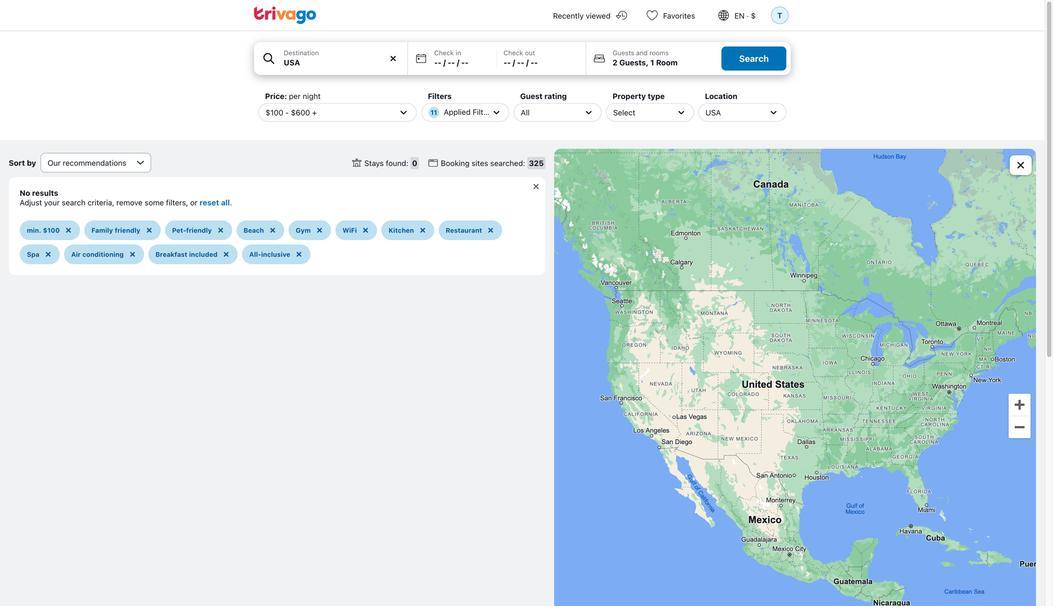 Task type: describe. For each thing, give the bounding box(es) containing it.
booking sites searched: 325
[[441, 159, 544, 168]]

$100 inside button
[[43, 227, 60, 234]]

$600
[[291, 108, 310, 117]]

restaurant
[[446, 227, 482, 234]]

sort by
[[9, 158, 36, 167]]

beach button
[[237, 221, 284, 240]]

booking
[[441, 159, 470, 168]]

guests and rooms 2 guests, 1 room
[[613, 49, 678, 67]]

1 horizontal spatial $100
[[266, 108, 283, 117]]

3 / from the left
[[513, 58, 515, 67]]

and
[[636, 49, 648, 57]]

en · $
[[735, 11, 756, 20]]

spa button
[[20, 245, 60, 265]]

air
[[71, 251, 81, 259]]

searched:
[[490, 159, 525, 168]]

325
[[529, 159, 544, 168]]

in
[[456, 49, 461, 57]]

pet-
[[172, 227, 186, 234]]

stays found: 0
[[364, 159, 417, 168]]

found:
[[386, 159, 409, 168]]

adjust
[[20, 198, 42, 207]]

remove
[[116, 198, 143, 207]]

check for check in -- / -- / --
[[434, 49, 454, 57]]

family
[[92, 227, 113, 234]]

night
[[303, 92, 321, 101]]

price: per night
[[265, 92, 321, 101]]

type
[[648, 92, 665, 101]]

sites
[[472, 159, 488, 168]]

0 vertical spatial filters
[[428, 92, 452, 101]]

beach
[[244, 227, 264, 234]]

air conditioning button
[[64, 245, 144, 265]]

Destination field
[[254, 42, 407, 75]]

$100 - $600 +
[[266, 108, 317, 117]]

guests
[[613, 49, 635, 57]]

no
[[20, 189, 30, 198]]

per
[[289, 92, 301, 101]]

kitchen
[[389, 227, 414, 234]]

11
[[431, 109, 437, 116]]

friendly for pet-friendly
[[186, 227, 212, 234]]

conditioning
[[82, 251, 124, 259]]

rooms
[[650, 49, 669, 57]]

1 horizontal spatial filters
[[473, 108, 494, 117]]

.
[[230, 198, 232, 207]]

property
[[613, 92, 646, 101]]

all-
[[249, 251, 261, 259]]

$
[[751, 11, 756, 20]]

guest rating
[[520, 92, 567, 101]]

recently viewed button
[[540, 0, 637, 31]]

filters,
[[166, 198, 188, 207]]

price:
[[265, 92, 287, 101]]

sort
[[9, 158, 25, 167]]

min.
[[27, 227, 41, 234]]

favorites
[[663, 11, 695, 20]]

pet-friendly
[[172, 227, 212, 234]]

family friendly button
[[84, 221, 161, 240]]

recently
[[553, 11, 584, 20]]

spa
[[27, 251, 39, 259]]

location
[[705, 92, 738, 101]]



Task type: locate. For each thing, give the bounding box(es) containing it.
favorites link
[[637, 0, 708, 31]]

0
[[412, 159, 417, 168]]

by
[[27, 158, 36, 167]]

0 horizontal spatial friendly
[[115, 227, 140, 234]]

min. $100 button
[[20, 221, 80, 240]]

breakfast included
[[155, 251, 218, 259]]

1 vertical spatial $100
[[43, 227, 60, 234]]

check for check out -- / -- / --
[[504, 49, 523, 57]]

0 horizontal spatial filters
[[428, 92, 452, 101]]

all-inclusive
[[249, 251, 290, 259]]

no results adjust your search criteria, remove some filters, or reset all .
[[20, 189, 232, 207]]

en · $ button
[[708, 0, 769, 31]]

stays
[[364, 159, 384, 168]]

1 friendly from the left
[[115, 227, 140, 234]]

4 / from the left
[[526, 58, 529, 67]]

search
[[739, 53, 769, 64]]

usa
[[706, 108, 721, 117]]

trivago logo image
[[254, 7, 317, 24]]

Destination search field
[[284, 57, 401, 68]]

air conditioning
[[71, 251, 124, 259]]

search button
[[722, 47, 787, 71]]

guest
[[520, 92, 543, 101]]

2
[[613, 58, 618, 67]]

check left in at the top of page
[[434, 49, 454, 57]]

1 horizontal spatial friendly
[[186, 227, 212, 234]]

filters up the 11
[[428, 92, 452, 101]]

included
[[189, 251, 218, 259]]

reset
[[200, 198, 219, 207]]

family friendly
[[92, 227, 140, 234]]

room
[[656, 58, 678, 67]]

friendly
[[115, 227, 140, 234], [186, 227, 212, 234]]

check in -- / -- / --
[[434, 49, 469, 67]]

friendly right family on the left top of page
[[115, 227, 140, 234]]

friendly for family friendly
[[115, 227, 140, 234]]

2 / from the left
[[457, 58, 460, 67]]

+
[[312, 108, 317, 117]]

min. $100
[[27, 227, 60, 234]]

check
[[434, 49, 454, 57], [504, 49, 523, 57]]

friendly up included
[[186, 227, 212, 234]]

check out -- / -- / --
[[504, 49, 538, 67]]

check left out
[[504, 49, 523, 57]]

-
[[434, 58, 438, 67], [438, 58, 442, 67], [448, 58, 452, 67], [452, 58, 455, 67], [461, 58, 465, 67], [465, 58, 469, 67], [504, 58, 507, 67], [507, 58, 511, 67], [517, 58, 521, 67], [521, 58, 525, 67], [531, 58, 534, 67], [534, 58, 538, 67], [285, 108, 289, 117]]

restaurant button
[[439, 221, 502, 240]]

·
[[747, 11, 749, 20]]

en
[[735, 11, 745, 20]]

kitchen button
[[382, 221, 434, 240]]

0 horizontal spatial $100
[[43, 227, 60, 234]]

gym button
[[289, 221, 331, 240]]

applied filters
[[444, 108, 494, 117]]

wifi button
[[336, 221, 377, 240]]

0 horizontal spatial check
[[434, 49, 454, 57]]

filters right applied
[[473, 108, 494, 117]]

check inside check in -- / -- / --
[[434, 49, 454, 57]]

all-inclusive button
[[242, 245, 311, 265]]

search
[[62, 198, 86, 207]]

pet-friendly button
[[165, 221, 232, 240]]

breakfast
[[155, 251, 187, 259]]

/
[[443, 58, 446, 67], [457, 58, 460, 67], [513, 58, 515, 67], [526, 58, 529, 67]]

$100 right min.
[[43, 227, 60, 234]]

rating
[[545, 92, 567, 101]]

filters
[[428, 92, 452, 101], [473, 108, 494, 117]]

clear image
[[388, 54, 398, 64]]

some
[[145, 198, 164, 207]]

check inside 'check out -- / -- / --'
[[504, 49, 523, 57]]

all
[[221, 198, 230, 207]]

1 / from the left
[[443, 58, 446, 67]]

breakfast included button
[[148, 245, 238, 265]]

$100 down price:
[[266, 108, 283, 117]]

out
[[525, 49, 535, 57]]

applied
[[444, 108, 471, 117]]

1 horizontal spatial check
[[504, 49, 523, 57]]

1
[[651, 58, 654, 67]]

results
[[32, 189, 58, 198]]

inclusive
[[261, 251, 290, 259]]

t button
[[769, 0, 791, 31]]

1 vertical spatial filters
[[473, 108, 494, 117]]

guests,
[[620, 58, 649, 67]]

criteria,
[[88, 198, 114, 207]]

gym
[[296, 227, 311, 234]]

0 vertical spatial $100
[[266, 108, 283, 117]]

wifi
[[343, 227, 357, 234]]

property type
[[613, 92, 665, 101]]

all
[[521, 108, 530, 117]]

recently viewed
[[553, 11, 611, 20]]

reset all button
[[200, 198, 230, 207]]

t
[[778, 11, 783, 20]]

select
[[613, 108, 636, 117]]

map region
[[554, 149, 1036, 607]]

viewed
[[586, 11, 611, 20]]

destination
[[284, 49, 319, 57]]

your
[[44, 198, 60, 207]]

1 check from the left
[[434, 49, 454, 57]]

2 check from the left
[[504, 49, 523, 57]]

2 friendly from the left
[[186, 227, 212, 234]]



Task type: vqa. For each thing, say whether or not it's contained in the screenshot.
The Lodge at Breckenridge, (Breckenridge, USA) image
no



